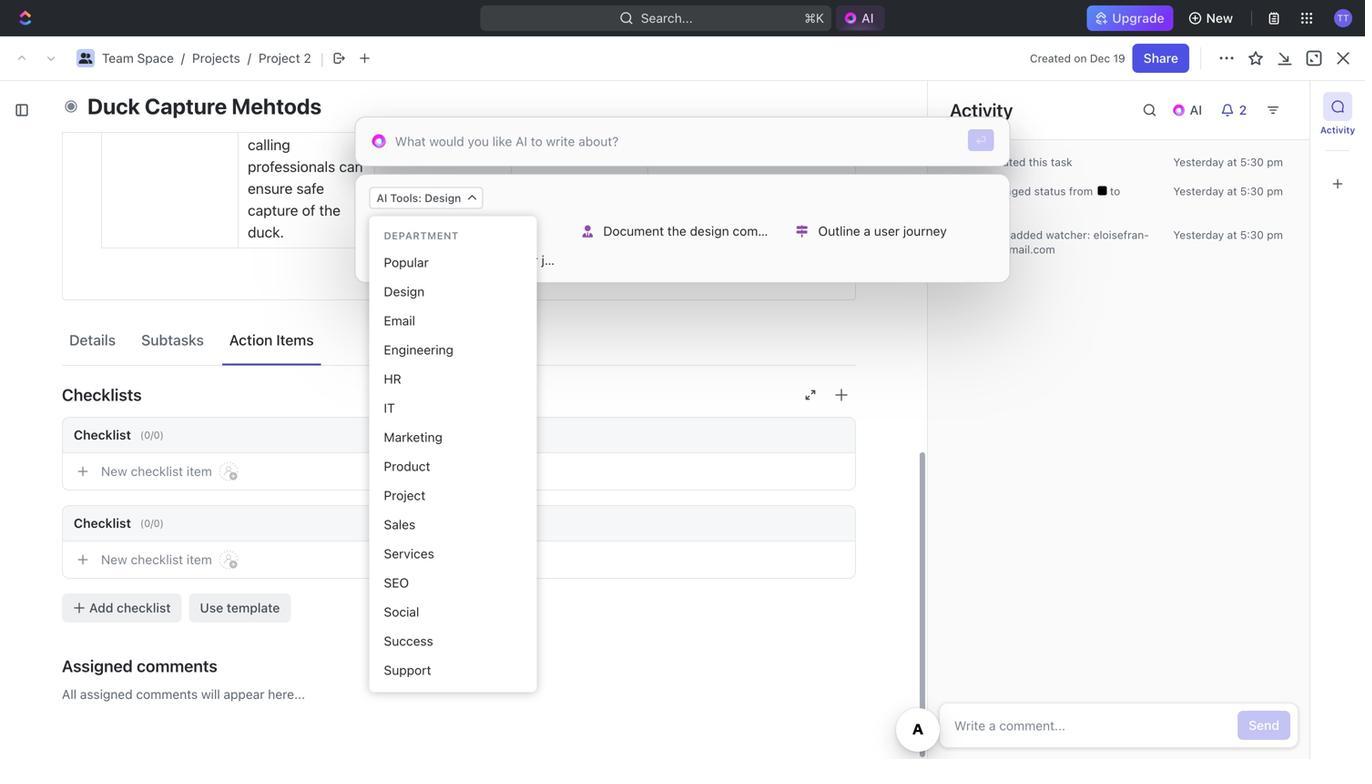 Task type: locate. For each thing, give the bounding box(es) containing it.
services inside button
[[384, 546, 434, 562]]

(0/0) right "4"
[[140, 429, 164, 441]]

2 vertical spatial new
[[101, 552, 127, 567]]

1 vertical spatial (0/0)
[[140, 518, 164, 530]]

1 new checklist item from the top
[[101, 464, 212, 479]]

do left "4"
[[86, 432, 102, 445]]

at for created this task
[[1227, 156, 1237, 169]]

0 vertical spatial yesterday at 5:30 pm
[[1174, 156, 1283, 169]]

/
[[114, 51, 117, 66], [181, 51, 185, 66], [200, 51, 204, 66], [248, 51, 251, 66]]

add task down task 2
[[95, 381, 149, 396]]

a inside 'button'
[[864, 224, 871, 239]]

design up "brainstorm potential user journeys" button
[[445, 224, 484, 239]]

task inside task 2 link
[[95, 349, 122, 364]]

0 vertical spatial do
[[994, 200, 1008, 212]]

0 vertical spatial design
[[425, 192, 461, 204]]

2 vertical spatial checklist
[[117, 601, 171, 616]]

3 yesterday from the top
[[1174, 229, 1224, 241]]

services down sales
[[384, 546, 434, 562]]

department
[[384, 230, 459, 242]]

2 vertical spatial at
[[1227, 229, 1237, 241]]

0 horizontal spatial space
[[69, 51, 106, 66]]

0 horizontal spatial team
[[34, 51, 65, 66]]

projects link up calling
[[121, 47, 196, 69]]

user group image up duck on the top of page
[[79, 53, 92, 64]]

user for journeys
[[512, 253, 538, 268]]

0 vertical spatial new
[[1207, 10, 1233, 26]]

/ up calling
[[114, 51, 117, 66]]

calendar
[[192, 169, 247, 184]]

add up task 1 link
[[219, 258, 240, 271]]

0 vertical spatial item
[[187, 464, 212, 479]]

project 2 down calling
[[44, 109, 152, 139]]

1 horizontal spatial activity
[[1321, 125, 1356, 135]]

design button
[[377, 277, 530, 307]]

0 vertical spatial pm
[[1267, 156, 1283, 169]]

items
[[276, 332, 314, 349]]

subtasks
[[141, 332, 204, 349]]

1 5:30 from the top
[[1241, 156, 1264, 169]]

comments down assigned comments
[[136, 687, 198, 702]]

popular
[[384, 255, 429, 270]]

hr button
[[377, 365, 530, 394]]

checklist (0/0) down "checklists"
[[74, 428, 164, 443]]

if the above methods are unsuccessful, calling professionals can ensure safe capture of the duck.
[[248, 71, 367, 241]]

1 vertical spatial yesterday
[[1174, 185, 1224, 198]]

0 vertical spatial checklist
[[74, 428, 131, 443]]

email
[[384, 313, 415, 328]]

services
[[111, 114, 172, 132], [384, 546, 434, 562]]

space for team space / projects / project 2 |
[[137, 51, 174, 66]]

project 2 link up if
[[207, 47, 289, 69]]

1 yesterday at 5:30 pm from the top
[[1174, 156, 1283, 169]]

1 space from the left
[[69, 51, 106, 66]]

1 vertical spatial new checklist item
[[101, 552, 212, 567]]

persona
[[488, 224, 535, 239]]

customize button
[[1187, 164, 1280, 189]]

checklist inside button
[[117, 601, 171, 616]]

table link
[[277, 164, 313, 189]]

services button
[[377, 540, 530, 569]]

1 checklist (0/0) from the top
[[74, 428, 164, 443]]

2 projects from the left
[[192, 51, 240, 66]]

at up customize
[[1227, 156, 1237, 169]]

2 design from the left
[[690, 224, 729, 239]]

What would you like AI to write about? text field
[[395, 132, 951, 151]]

marketing button
[[377, 423, 530, 452]]

comments inside dropdown button
[[137, 657, 218, 676]]

methods
[[248, 92, 306, 110]]

2 vertical spatial yesterday at 5:30 pm
[[1174, 229, 1283, 241]]

brainstorm
[[390, 253, 454, 268]]

user left 'journey'
[[874, 224, 900, 239]]

1 vertical spatial design
[[384, 284, 425, 299]]

project down product
[[384, 488, 426, 503]]

1 vertical spatial item
[[187, 552, 212, 567]]

services inside calling professional services
[[111, 114, 172, 132]]

the right if
[[260, 71, 282, 88]]

the right document
[[668, 224, 687, 239]]

assigned comments
[[62, 657, 218, 676]]

0 vertical spatial yesterday
[[1174, 156, 1224, 169]]

0 horizontal spatial do
[[86, 432, 102, 445]]

0 horizontal spatial the
[[260, 71, 282, 88]]

team inside 'team space / projects / project 2 |'
[[102, 51, 134, 66]]

0 vertical spatial user
[[874, 224, 900, 239]]

0 vertical spatial add task
[[1234, 117, 1289, 132]]

1 horizontal spatial design
[[690, 224, 729, 239]]

/ up duck capture mehtods
[[200, 51, 204, 66]]

this
[[1029, 156, 1048, 169]]

1 horizontal spatial space
[[137, 51, 174, 66]]

0 horizontal spatial services
[[111, 114, 172, 132]]

checklist (0/0)
[[74, 428, 164, 443], [74, 516, 164, 531]]

1 vertical spatial 5:30
[[1241, 185, 1264, 198]]

use template
[[200, 601, 280, 616]]

user group image
[[79, 53, 92, 64], [17, 54, 28, 63]]

1 vertical spatial pm
[[1267, 185, 1283, 198]]

social
[[384, 605, 419, 620]]

new inside button
[[1207, 10, 1233, 26]]

1 horizontal spatial do
[[994, 200, 1008, 212]]

0 horizontal spatial to
[[67, 432, 83, 445]]

3 yesterday at 5:30 pm from the top
[[1174, 229, 1283, 241]]

/ up capture
[[181, 51, 185, 66]]

yesterday for added watcher:
[[1174, 229, 1224, 241]]

do down changed on the right of the page
[[994, 200, 1008, 212]]

animal
[[432, 71, 475, 88]]

appear
[[224, 687, 265, 702]]

add checklist
[[89, 601, 171, 616]]

1 horizontal spatial project 2
[[230, 51, 284, 66]]

3 pm from the top
[[1267, 229, 1283, 241]]

team space link up calling
[[102, 51, 174, 66]]

design left component
[[690, 224, 729, 239]]

1 pm from the top
[[1267, 156, 1283, 169]]

share
[[1144, 51, 1179, 66], [1146, 51, 1181, 66]]

a for outline
[[864, 224, 871, 239]]

project 2 up if
[[230, 51, 284, 66]]

design right tools:
[[425, 192, 461, 204]]

2 new checklist item from the top
[[101, 552, 212, 567]]

design inside button
[[690, 224, 729, 239]]

user
[[874, 224, 900, 239], [512, 253, 538, 268]]

activity
[[950, 99, 1013, 121], [1321, 125, 1356, 135]]

add task up customize
[[1234, 117, 1289, 132]]

task inside task 1 link
[[95, 317, 122, 332]]

services down professional
[[111, 114, 172, 132]]

0 vertical spatial new checklist item
[[101, 464, 212, 479]]

share button
[[1133, 44, 1190, 73], [1135, 44, 1192, 73]]

4 / from the left
[[248, 51, 251, 66]]

1 vertical spatial comments
[[136, 687, 198, 702]]

2 vertical spatial add task
[[95, 381, 149, 396]]

assignees button
[[464, 210, 549, 232]]

yesterday at 5:30 pm up customize
[[1174, 156, 1283, 169]]

at down customize
[[1227, 185, 1237, 198]]

task left 1
[[95, 317, 122, 332]]

to down search
[[1110, 185, 1121, 198]]

1 vertical spatial yesterday at 5:30 pm
[[1174, 185, 1283, 198]]

the right of
[[319, 202, 341, 219]]

a inside button
[[435, 224, 442, 239]]

new up "automations"
[[1207, 10, 1233, 26]]

2 item from the top
[[187, 552, 212, 567]]

yesterday at 5:30 pm
[[1174, 156, 1283, 169], [1174, 185, 1283, 198], [1174, 229, 1283, 241]]

yesterday down customize button
[[1174, 229, 1224, 241]]

0 horizontal spatial a
[[435, 224, 442, 239]]

yesterday at 5:30 pm down customize button
[[1174, 229, 1283, 241]]

1 horizontal spatial the
[[319, 202, 341, 219]]

support button
[[377, 656, 530, 685]]

1 horizontal spatial services
[[384, 546, 434, 562]]

outline a user journey button
[[789, 217, 999, 246]]

add up assigned
[[89, 601, 113, 616]]

yesterday up customize
[[1174, 156, 1224, 169]]

user inside 'button'
[[874, 224, 900, 239]]

space
[[69, 51, 106, 66], [137, 51, 174, 66]]

2 horizontal spatial to
[[1110, 185, 1121, 198]]

project up if
[[230, 51, 273, 66]]

created
[[1030, 52, 1071, 65]]

checklist down to do
[[74, 516, 131, 531]]

create
[[392, 224, 431, 239]]

2 horizontal spatial add task button
[[1223, 110, 1300, 139]]

1 horizontal spatial user
[[874, 224, 900, 239]]

0 vertical spatial activity
[[950, 99, 1013, 121]]

new checklist item
[[101, 464, 212, 479], [101, 552, 212, 567]]

1 horizontal spatial a
[[864, 224, 871, 239]]

unsuccessful,
[[248, 114, 339, 132]]

comments up all assigned comments will appear here...
[[137, 657, 218, 676]]

0 vertical spatial at
[[1227, 156, 1237, 169]]

on
[[1074, 52, 1087, 65]]

space up calling
[[137, 51, 174, 66]]

projects up duck capture mehtods
[[192, 51, 240, 66]]

2 vertical spatial to
[[67, 432, 83, 445]]

1 design from the left
[[445, 224, 484, 239]]

1 vertical spatial at
[[1227, 185, 1237, 198]]

checklist down "checklists"
[[74, 428, 131, 443]]

19
[[1114, 52, 1126, 65]]

add task button down task 2
[[87, 378, 156, 399]]

1 checklist from the top
[[74, 428, 131, 443]]

2 (0/0) from the top
[[140, 518, 164, 530]]

gantt link
[[343, 164, 380, 189]]

to for to to do
[[1110, 185, 1121, 198]]

0 horizontal spatial design
[[445, 224, 484, 239]]

0 vertical spatial (0/0)
[[140, 429, 164, 441]]

0 horizontal spatial project 2
[[44, 109, 152, 139]]

at
[[1227, 156, 1237, 169], [1227, 185, 1237, 198], [1227, 229, 1237, 241]]

item
[[187, 464, 212, 479], [187, 552, 212, 567]]

2 checklist from the top
[[74, 516, 131, 531]]

assigned
[[62, 657, 133, 676]]

add task down "duck."
[[219, 258, 267, 271]]

project inside button
[[384, 488, 426, 503]]

user down persona
[[512, 253, 538, 268]]

the inside button
[[668, 224, 687, 239]]

new checklist item down "4"
[[101, 464, 212, 479]]

space up duck on the top of page
[[69, 51, 106, 66]]

1 vertical spatial to
[[979, 200, 991, 212]]

to down changed on the right of the page
[[979, 200, 991, 212]]

project 2 link up above
[[259, 51, 311, 66]]

engineering button
[[377, 336, 530, 365]]

search
[[1077, 169, 1119, 184]]

1 horizontal spatial add task button
[[197, 254, 274, 276]]

team space link up duck on the top of page
[[11, 47, 110, 69]]

1 team from the left
[[34, 51, 65, 66]]

at for added watcher:
[[1227, 229, 1237, 241]]

1 yesterday from the top
[[1174, 156, 1224, 169]]

1 share button from the left
[[1133, 44, 1190, 73]]

2 yesterday at 5:30 pm from the top
[[1174, 185, 1283, 198]]

calling
[[248, 136, 290, 153]]

2 vertical spatial 5:30
[[1241, 229, 1264, 241]]

0 vertical spatial checklist (0/0)
[[74, 428, 164, 443]]

at down customize button
[[1227, 229, 1237, 241]]

projects up calling
[[144, 51, 192, 66]]

potential
[[458, 253, 509, 268]]

hide button
[[666, 210, 705, 232]]

1 vertical spatial services
[[384, 546, 434, 562]]

marketing
[[384, 430, 443, 445]]

(0/0)
[[140, 429, 164, 441], [140, 518, 164, 530]]

add task
[[1234, 117, 1289, 132], [219, 258, 267, 271], [95, 381, 149, 396]]

1 a from the left
[[435, 224, 442, 239]]

mehtods
[[232, 93, 322, 119]]

1 vertical spatial user
[[512, 253, 538, 268]]

2 vertical spatial yesterday
[[1174, 229, 1224, 241]]

0 vertical spatial services
[[111, 114, 172, 132]]

social button
[[377, 598, 530, 627]]

hr
[[384, 372, 401, 387]]

1 vertical spatial checklist
[[131, 552, 183, 567]]

1 vertical spatial the
[[319, 202, 341, 219]]

⏎
[[976, 134, 987, 147]]

clickbot
[[965, 229, 1008, 241]]

changed status from
[[984, 185, 1096, 198]]

yesterday at 5:30 pm down customize
[[1174, 185, 1283, 198]]

2 vertical spatial pm
[[1267, 229, 1283, 241]]

0 horizontal spatial user
[[512, 253, 538, 268]]

project 2 link
[[207, 47, 289, 69], [259, 51, 311, 66]]

2 space from the left
[[137, 51, 174, 66]]

a right 'outline'
[[864, 224, 871, 239]]

user inside button
[[512, 253, 538, 268]]

yesterday
[[1174, 156, 1224, 169], [1174, 185, 1224, 198], [1174, 229, 1224, 241]]

2 share button from the left
[[1135, 44, 1192, 73]]

2 share from the left
[[1146, 51, 1181, 66]]

1 horizontal spatial team
[[102, 51, 134, 66]]

1 at from the top
[[1227, 156, 1237, 169]]

0 vertical spatial comments
[[137, 657, 218, 676]]

0 horizontal spatial user group image
[[17, 54, 28, 63]]

add task button down "duck."
[[197, 254, 274, 276]]

yesterday up search tasks... text box
[[1174, 185, 1224, 198]]

project up above
[[259, 51, 300, 66]]

a right create
[[435, 224, 442, 239]]

/ up if
[[248, 51, 251, 66]]

1 horizontal spatial to
[[979, 200, 991, 212]]

2 vertical spatial the
[[668, 224, 687, 239]]

checklist (0/0) up add checklist button
[[74, 516, 164, 531]]

0 vertical spatial project 2
[[230, 51, 284, 66]]

new up add checklist button
[[101, 552, 127, 567]]

0 vertical spatial to
[[1110, 185, 1121, 198]]

space for team space
[[69, 51, 106, 66]]

3 at from the top
[[1227, 229, 1237, 241]]

share for 2nd share button from left
[[1146, 51, 1181, 66]]

0 horizontal spatial activity
[[950, 99, 1013, 121]]

0 vertical spatial checklist
[[131, 464, 183, 479]]

(0/0) up add checklist
[[140, 518, 164, 530]]

capture
[[248, 202, 298, 219]]

details
[[69, 332, 116, 349]]

action
[[229, 332, 273, 349]]

2 horizontal spatial the
[[668, 224, 687, 239]]

outline a user journey
[[818, 224, 947, 239]]

checklist
[[131, 464, 183, 479], [131, 552, 183, 567], [117, 601, 171, 616]]

1 vertical spatial activity
[[1321, 125, 1356, 135]]

add task button up customize
[[1223, 110, 1300, 139]]

1 horizontal spatial add task
[[219, 258, 267, 271]]

new down "4"
[[101, 464, 127, 479]]

watcher:
[[1046, 229, 1091, 241]]

space inside 'team space / projects / project 2 |'
[[137, 51, 174, 66]]

0 horizontal spatial add task button
[[87, 378, 156, 399]]

to down "checklists"
[[67, 432, 83, 445]]

user group image left team space
[[17, 54, 28, 63]]

design inside create a design persona button
[[445, 224, 484, 239]]

duck.
[[248, 224, 284, 241]]

use
[[200, 601, 223, 616]]

journey
[[903, 224, 947, 239]]

task up customize
[[1261, 117, 1289, 132]]

2 pm from the top
[[1267, 185, 1283, 198]]

task sidebar navigation tab list
[[1318, 92, 1358, 199]]

0 vertical spatial 5:30
[[1241, 156, 1264, 169]]

new checklist item up add checklist
[[101, 552, 212, 567]]

search...
[[641, 10, 693, 26]]

add
[[1234, 117, 1258, 132], [219, 258, 240, 271], [95, 381, 118, 396], [89, 601, 113, 616]]

3 5:30 from the top
[[1241, 229, 1264, 241]]

task down task 1
[[95, 349, 122, 364]]

1 vertical spatial do
[[86, 432, 102, 445]]

2 / from the left
[[181, 51, 185, 66]]

1 share from the left
[[1144, 51, 1179, 66]]

2 team from the left
[[102, 51, 134, 66]]

⌘k
[[805, 10, 824, 26]]

design down popular
[[384, 284, 425, 299]]

2 yesterday from the top
[[1174, 185, 1224, 198]]

product
[[384, 459, 430, 474]]

1 vertical spatial checklist (0/0)
[[74, 516, 164, 531]]

1 vertical spatial checklist
[[74, 516, 131, 531]]

0 vertical spatial the
[[260, 71, 282, 88]]

2 a from the left
[[864, 224, 871, 239]]



Task type: describe. For each thing, give the bounding box(es) containing it.
2 at from the top
[[1227, 185, 1237, 198]]

5:30 for added watcher:
[[1241, 229, 1264, 241]]

1 item from the top
[[187, 464, 212, 479]]

new button
[[1181, 4, 1244, 33]]

to to do
[[976, 185, 1121, 212]]

2 horizontal spatial add task
[[1234, 117, 1289, 132]]

design inside design button
[[384, 284, 425, 299]]

projects inside 'team space / projects / project 2 |'
[[192, 51, 240, 66]]

add inside button
[[89, 601, 113, 616]]

email button
[[377, 307, 530, 336]]

a local animal rescue center's contact information.
[[384, 71, 490, 153]]

success
[[384, 634, 433, 649]]

do inside to to do
[[994, 200, 1008, 212]]

pm for created this task
[[1267, 156, 1283, 169]]

document the design component
[[603, 224, 799, 239]]

project inside 'team space / projects / project 2 |'
[[259, 51, 300, 66]]

project down team space
[[44, 109, 126, 139]]

engineering
[[384, 342, 454, 357]]

action items
[[229, 332, 314, 349]]

duck
[[87, 93, 140, 119]]

are
[[310, 92, 331, 110]]

here...
[[268, 687, 305, 702]]

2 5:30 from the top
[[1241, 185, 1264, 198]]

subtasks button
[[134, 323, 211, 357]]

a
[[384, 71, 394, 88]]

local
[[398, 71, 429, 88]]

design inside ai tools: design button
[[425, 192, 461, 204]]

very high
[[521, 71, 585, 88]]

3 / from the left
[[200, 51, 204, 66]]

capture
[[145, 93, 227, 119]]

task sidebar content section
[[927, 81, 1310, 760]]

5:30 for created this task
[[1241, 156, 1264, 169]]

information.
[[384, 136, 463, 153]]

added watcher:
[[1008, 229, 1094, 241]]

send
[[1249, 718, 1280, 733]]

you created this task
[[965, 156, 1073, 169]]

checklists button
[[62, 373, 856, 417]]

to for to do
[[67, 432, 83, 445]]

created on dec 19
[[1030, 52, 1126, 65]]

ensure
[[248, 180, 293, 197]]

task 2
[[95, 349, 134, 364]]

brainstorm potential user journeys
[[390, 253, 592, 268]]

can
[[339, 158, 363, 175]]

ai tools: design button
[[369, 187, 483, 209]]

professional
[[111, 92, 199, 110]]

support
[[384, 663, 431, 678]]

changed
[[987, 185, 1031, 198]]

gantt
[[346, 169, 380, 184]]

yesterday at 5:30 pm for added watcher:
[[1174, 229, 1283, 241]]

1 vertical spatial add task
[[219, 258, 267, 271]]

upgrade link
[[1087, 5, 1174, 31]]

add checklist button
[[62, 594, 182, 623]]

eloisefran cis23@gmail.com
[[965, 229, 1149, 256]]

2 checklist (0/0) from the top
[[74, 516, 164, 531]]

calling professional services
[[111, 71, 202, 132]]

product button
[[377, 452, 530, 481]]

cis23@gmail.com
[[965, 229, 1149, 256]]

user tie image
[[583, 225, 593, 237]]

will
[[201, 687, 220, 702]]

upgrade
[[1113, 10, 1165, 26]]

pm for added watcher:
[[1267, 229, 1283, 241]]

template
[[227, 601, 280, 616]]

the for document
[[668, 224, 687, 239]]

assigned
[[80, 687, 133, 702]]

outline
[[818, 224, 860, 239]]

all assigned comments will appear here...
[[62, 687, 305, 702]]

it
[[384, 401, 395, 416]]

user group image inside team space link
[[17, 54, 28, 63]]

team for team space
[[34, 51, 65, 66]]

all
[[62, 687, 77, 702]]

add down task 2
[[95, 381, 118, 396]]

ai tools: design button
[[369, 187, 483, 209]]

safe
[[296, 180, 324, 197]]

1 horizontal spatial user group image
[[79, 53, 92, 64]]

table
[[280, 169, 313, 184]]

palette image
[[370, 225, 382, 237]]

design for a
[[445, 224, 484, 239]]

1 vertical spatial new
[[101, 464, 127, 479]]

design for the
[[690, 224, 729, 239]]

1 vertical spatial project 2
[[44, 109, 152, 139]]

ai
[[377, 192, 387, 204]]

0 horizontal spatial add task
[[95, 381, 149, 396]]

yesterday at 5:30 pm for created this task
[[1174, 156, 1283, 169]]

signs post image
[[796, 225, 808, 237]]

professionals
[[248, 158, 335, 175]]

assigned comments button
[[62, 645, 856, 689]]

task down task 2
[[122, 381, 149, 396]]

projects link up duck capture mehtods
[[192, 51, 240, 66]]

user for journey
[[874, 224, 900, 239]]

to do
[[67, 432, 102, 445]]

task 1 link
[[90, 312, 359, 338]]

calendar link
[[189, 164, 247, 189]]

create a design persona
[[392, 224, 535, 239]]

1 / from the left
[[114, 51, 117, 66]]

added
[[1011, 229, 1043, 241]]

yesterday for created this task
[[1174, 156, 1224, 169]]

⏎ button
[[968, 129, 994, 151]]

if
[[248, 71, 256, 88]]

activity inside the 'task sidebar navigation' tab list
[[1321, 125, 1356, 135]]

task down "duck."
[[243, 258, 267, 271]]

team space
[[34, 51, 106, 66]]

1 vertical spatial add task button
[[197, 254, 274, 276]]

Search tasks... text field
[[1139, 207, 1321, 235]]

activity inside task sidebar content section
[[950, 99, 1013, 121]]

team space / projects / project 2 |
[[102, 49, 324, 67]]

sales button
[[377, 511, 530, 540]]

success button
[[377, 627, 530, 656]]

very
[[521, 71, 551, 88]]

team for team space / projects / project 2 |
[[102, 51, 134, 66]]

document
[[603, 224, 664, 239]]

a for create
[[435, 224, 442, 239]]

0 vertical spatial add task button
[[1223, 110, 1300, 139]]

1 projects from the left
[[144, 51, 192, 66]]

the for if
[[260, 71, 282, 88]]

search button
[[1053, 164, 1124, 189]]

checklists
[[62, 385, 142, 405]]

1 (0/0) from the top
[[140, 429, 164, 441]]

2 vertical spatial add task button
[[87, 378, 156, 399]]

created
[[987, 156, 1026, 169]]

eloisefran
[[1094, 229, 1149, 241]]

add up customize
[[1234, 117, 1258, 132]]

share for 2nd share button from the right
[[1144, 51, 1179, 66]]

seo
[[384, 576, 409, 591]]

journeys
[[542, 253, 592, 268]]

send button
[[1238, 711, 1291, 741]]

seo button
[[377, 569, 530, 598]]

component
[[733, 224, 799, 239]]

dec
[[1090, 52, 1110, 65]]

above
[[285, 71, 325, 88]]

2 inside 'team space / projects / project 2 |'
[[304, 51, 311, 66]]

of
[[302, 202, 315, 219]]

you
[[965, 156, 984, 169]]

use template button
[[189, 594, 291, 623]]



Task type: vqa. For each thing, say whether or not it's contained in the screenshot.
Design
yes



